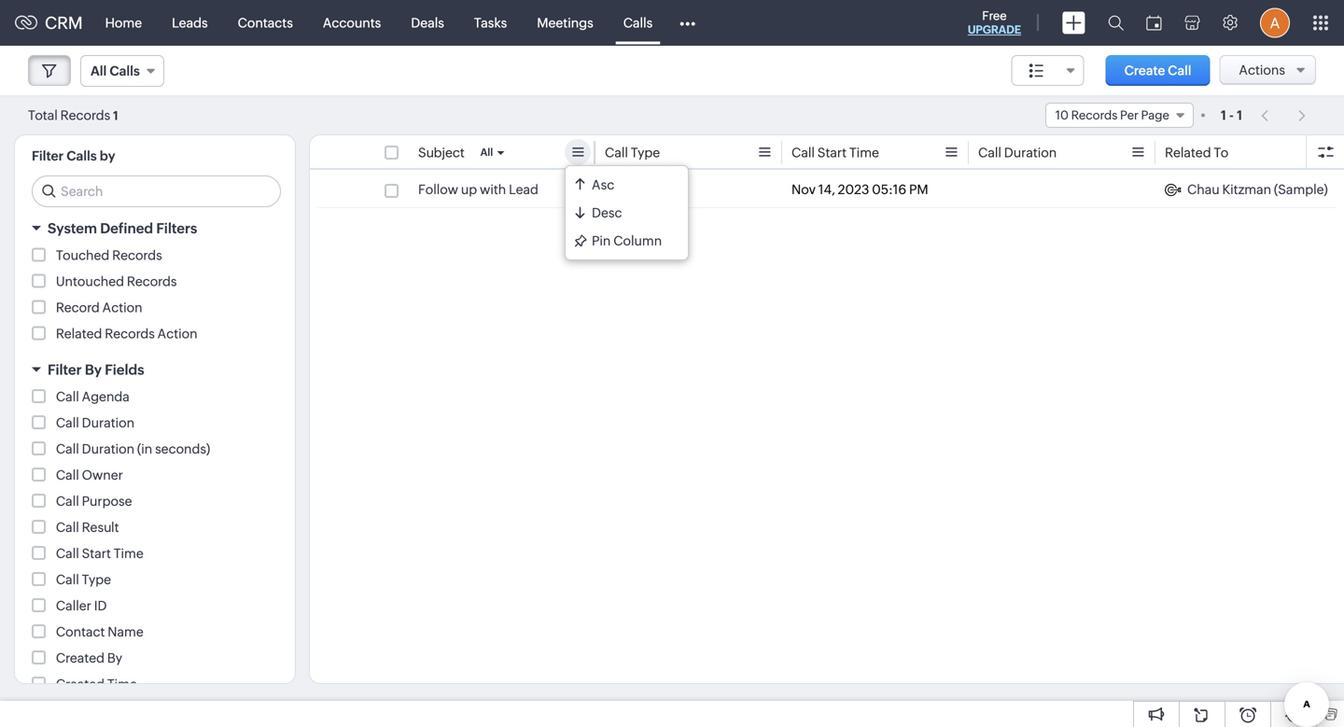Task type: vqa. For each thing, say whether or not it's contained in the screenshot.
logo
no



Task type: locate. For each thing, give the bounding box(es) containing it.
1 vertical spatial calls
[[110, 63, 140, 78]]

with
[[480, 182, 506, 197]]

1
[[1221, 108, 1227, 123], [1237, 108, 1243, 123], [113, 109, 118, 123]]

records down defined
[[112, 248, 162, 263]]

records right 10
[[1071, 108, 1118, 122]]

calls left other modules field
[[623, 15, 653, 30]]

create
[[1125, 63, 1166, 78]]

free upgrade
[[968, 9, 1021, 36]]

free
[[982, 9, 1007, 23]]

result
[[82, 520, 119, 535]]

2 horizontal spatial 1
[[1237, 108, 1243, 123]]

filter down total
[[32, 148, 64, 163]]

1 horizontal spatial action
[[157, 326, 198, 341]]

all inside field
[[91, 63, 107, 78]]

call
[[1168, 63, 1192, 78], [605, 145, 628, 160], [792, 145, 815, 160], [978, 145, 1002, 160], [56, 389, 79, 404], [56, 415, 79, 430], [56, 442, 79, 457], [56, 468, 79, 483], [56, 494, 79, 509], [56, 520, 79, 535], [56, 546, 79, 561], [56, 572, 79, 587]]

1 horizontal spatial by
[[107, 651, 122, 666]]

10 Records Per Page field
[[1045, 103, 1194, 128]]

size image
[[1029, 63, 1044, 79]]

duration down the agenda
[[82, 415, 135, 430]]

action
[[102, 300, 142, 315], [157, 326, 198, 341]]

filter inside dropdown button
[[48, 362, 82, 378]]

related records action
[[56, 326, 198, 341]]

tasks link
[[459, 0, 522, 45]]

0 vertical spatial start
[[818, 145, 847, 160]]

all for all calls
[[91, 63, 107, 78]]

create menu image
[[1062, 12, 1086, 34]]

calls inside "calls" link
[[623, 15, 653, 30]]

Other Modules field
[[668, 8, 708, 38]]

1 horizontal spatial related
[[1165, 145, 1211, 160]]

calls for filter calls by
[[66, 148, 97, 163]]

1 horizontal spatial start
[[818, 145, 847, 160]]

1 inside total records 1
[[113, 109, 118, 123]]

created time
[[56, 677, 137, 692]]

related down record
[[56, 326, 102, 341]]

call type up "caller id"
[[56, 572, 111, 587]]

fields
[[105, 362, 144, 378]]

0 horizontal spatial type
[[82, 572, 111, 587]]

records for 10
[[1071, 108, 1118, 122]]

0 horizontal spatial action
[[102, 300, 142, 315]]

1 vertical spatial filter
[[48, 362, 82, 378]]

all for all
[[480, 147, 493, 158]]

leads link
[[157, 0, 223, 45]]

1 up by
[[113, 109, 118, 123]]

1 vertical spatial call start time
[[56, 546, 144, 561]]

start down result
[[82, 546, 111, 561]]

by inside dropdown button
[[85, 362, 102, 378]]

created down contact
[[56, 651, 105, 666]]

created for created time
[[56, 677, 105, 692]]

1 right -
[[1237, 108, 1243, 123]]

0 vertical spatial created
[[56, 651, 105, 666]]

2 created from the top
[[56, 677, 105, 692]]

records down the touched records
[[127, 274, 177, 289]]

None field
[[1012, 55, 1085, 86]]

0 vertical spatial by
[[85, 362, 102, 378]]

outbound
[[605, 182, 668, 197]]

1 horizontal spatial call start time
[[792, 145, 879, 160]]

call agenda
[[56, 389, 130, 404]]

navigation
[[1252, 102, 1316, 129]]

calls inside all calls field
[[110, 63, 140, 78]]

0 vertical spatial related
[[1165, 145, 1211, 160]]

start up '14,'
[[818, 145, 847, 160]]

records
[[60, 108, 110, 123], [1071, 108, 1118, 122], [112, 248, 162, 263], [127, 274, 177, 289], [105, 326, 155, 341]]

meetings link
[[522, 0, 608, 45]]

action up related records action
[[102, 300, 142, 315]]

1 for total records 1
[[113, 109, 118, 123]]

1 vertical spatial call type
[[56, 572, 111, 587]]

create call
[[1125, 63, 1192, 78]]

call owner
[[56, 468, 123, 483]]

system defined filters
[[48, 220, 197, 237]]

calls down the home link in the top of the page
[[110, 63, 140, 78]]

search element
[[1097, 0, 1135, 46]]

desc
[[592, 205, 622, 220]]

related
[[1165, 145, 1211, 160], [56, 326, 102, 341]]

start
[[818, 145, 847, 160], [82, 546, 111, 561]]

time up nov 14, 2023 05:16 pm
[[849, 145, 879, 160]]

filter up call agenda
[[48, 362, 82, 378]]

follow up with lead
[[418, 182, 539, 197]]

caller
[[56, 598, 91, 613]]

by down name
[[107, 651, 122, 666]]

1 - 1
[[1221, 108, 1243, 123]]

0 horizontal spatial 1
[[113, 109, 118, 123]]

0 vertical spatial call start time
[[792, 145, 879, 160]]

call duration
[[978, 145, 1057, 160], [56, 415, 135, 430]]

0 vertical spatial all
[[91, 63, 107, 78]]

calendar image
[[1146, 15, 1162, 30]]

related left to
[[1165, 145, 1211, 160]]

call inside button
[[1168, 63, 1192, 78]]

action up filter by fields dropdown button at the left of the page
[[157, 326, 198, 341]]

time down result
[[114, 546, 144, 561]]

call type up the "outbound"
[[605, 145, 660, 160]]

purpose
[[82, 494, 132, 509]]

0 horizontal spatial related
[[56, 326, 102, 341]]

calls link
[[608, 0, 668, 45]]

0 horizontal spatial calls
[[66, 148, 97, 163]]

all up with
[[480, 147, 493, 158]]

1 horizontal spatial call duration
[[978, 145, 1057, 160]]

1 horizontal spatial 1
[[1221, 108, 1227, 123]]

duration down 10
[[1004, 145, 1057, 160]]

time
[[849, 145, 879, 160], [114, 546, 144, 561], [107, 677, 137, 692]]

type up the "outbound"
[[631, 145, 660, 160]]

0 vertical spatial action
[[102, 300, 142, 315]]

system
[[48, 220, 97, 237]]

untouched
[[56, 274, 124, 289]]

call type
[[605, 145, 660, 160], [56, 572, 111, 587]]

defined
[[100, 220, 153, 237]]

records up filter calls by
[[60, 108, 110, 123]]

records up fields
[[105, 326, 155, 341]]

0 horizontal spatial call duration
[[56, 415, 135, 430]]

meetings
[[537, 15, 593, 30]]

deals
[[411, 15, 444, 30]]

1 vertical spatial start
[[82, 546, 111, 561]]

0 vertical spatial call type
[[605, 145, 660, 160]]

type up id
[[82, 572, 111, 587]]

profile element
[[1249, 0, 1301, 45]]

column
[[614, 233, 662, 248]]

by for filter
[[85, 362, 102, 378]]

call duration down call agenda
[[56, 415, 135, 430]]

chau kitzman (sample)
[[1188, 182, 1328, 197]]

1 horizontal spatial all
[[480, 147, 493, 158]]

asc
[[592, 177, 614, 192]]

2 vertical spatial calls
[[66, 148, 97, 163]]

1 left -
[[1221, 108, 1227, 123]]

id
[[94, 598, 107, 613]]

0 horizontal spatial by
[[85, 362, 102, 378]]

actions
[[1239, 63, 1286, 77]]

2 vertical spatial time
[[107, 677, 137, 692]]

accounts
[[323, 15, 381, 30]]

0 horizontal spatial call type
[[56, 572, 111, 587]]

1 vertical spatial created
[[56, 677, 105, 692]]

time down created by
[[107, 677, 137, 692]]

2023
[[838, 182, 869, 197]]

total records 1
[[28, 108, 118, 123]]

all
[[91, 63, 107, 78], [480, 147, 493, 158]]

upgrade
[[968, 23, 1021, 36]]

duration up owner
[[82, 442, 135, 457]]

untouched records
[[56, 274, 177, 289]]

leads
[[172, 15, 208, 30]]

(sample)
[[1274, 182, 1328, 197]]

0 vertical spatial type
[[631, 145, 660, 160]]

1 horizontal spatial calls
[[110, 63, 140, 78]]

tasks
[[474, 15, 507, 30]]

1 vertical spatial all
[[480, 147, 493, 158]]

chau
[[1188, 182, 1220, 197]]

call duration down 10
[[978, 145, 1057, 160]]

filter
[[32, 148, 64, 163], [48, 362, 82, 378]]

search image
[[1108, 15, 1124, 31]]

1 vertical spatial action
[[157, 326, 198, 341]]

0 vertical spatial time
[[849, 145, 879, 160]]

calls left by
[[66, 148, 97, 163]]

1 vertical spatial call duration
[[56, 415, 135, 430]]

records inside field
[[1071, 108, 1118, 122]]

by
[[85, 362, 102, 378], [107, 651, 122, 666]]

by up call agenda
[[85, 362, 102, 378]]

pin
[[592, 233, 611, 248]]

0 horizontal spatial call start time
[[56, 546, 144, 561]]

call start time down result
[[56, 546, 144, 561]]

calls
[[623, 15, 653, 30], [110, 63, 140, 78], [66, 148, 97, 163]]

0 horizontal spatial all
[[91, 63, 107, 78]]

1 vertical spatial by
[[107, 651, 122, 666]]

call start time up '14,'
[[792, 145, 879, 160]]

created down created by
[[56, 677, 105, 692]]

call start time
[[792, 145, 879, 160], [56, 546, 144, 561]]

10
[[1056, 108, 1069, 122]]

records for related
[[105, 326, 155, 341]]

call duration (in seconds)
[[56, 442, 210, 457]]

0 vertical spatial call duration
[[978, 145, 1057, 160]]

1 vertical spatial related
[[56, 326, 102, 341]]

name
[[108, 625, 144, 640]]

0 vertical spatial calls
[[623, 15, 653, 30]]

filter by fields button
[[15, 353, 295, 387]]

2 horizontal spatial calls
[[623, 15, 653, 30]]

1 created from the top
[[56, 651, 105, 666]]

1 horizontal spatial call type
[[605, 145, 660, 160]]

all up total records 1
[[91, 63, 107, 78]]

0 vertical spatial filter
[[32, 148, 64, 163]]



Task type: describe. For each thing, give the bounding box(es) containing it.
call purpose
[[56, 494, 132, 509]]

Search text field
[[33, 176, 280, 206]]

touched records
[[56, 248, 162, 263]]

to
[[1214, 145, 1229, 160]]

profile image
[[1260, 8, 1290, 38]]

records for total
[[60, 108, 110, 123]]

2 vertical spatial duration
[[82, 442, 135, 457]]

kitzman
[[1223, 182, 1272, 197]]

contacts
[[238, 15, 293, 30]]

related for related to
[[1165, 145, 1211, 160]]

lead
[[509, 182, 539, 197]]

total
[[28, 108, 58, 123]]

05:16
[[872, 182, 907, 197]]

home link
[[90, 0, 157, 45]]

1 vertical spatial type
[[82, 572, 111, 587]]

-
[[1229, 108, 1234, 123]]

by for created
[[107, 651, 122, 666]]

filter for filter calls by
[[32, 148, 64, 163]]

deals link
[[396, 0, 459, 45]]

calls for all calls
[[110, 63, 140, 78]]

touched
[[56, 248, 109, 263]]

owner
[[82, 468, 123, 483]]

nov
[[792, 182, 816, 197]]

(in
[[137, 442, 152, 457]]

chau kitzman (sample) link
[[1165, 180, 1328, 199]]

1 horizontal spatial type
[[631, 145, 660, 160]]

related for related records action
[[56, 326, 102, 341]]

subject
[[418, 145, 465, 160]]

caller id
[[56, 598, 107, 613]]

up
[[461, 182, 477, 197]]

follow
[[418, 182, 458, 197]]

filter calls by
[[32, 148, 115, 163]]

created for created by
[[56, 651, 105, 666]]

all calls
[[91, 63, 140, 78]]

accounts link
[[308, 0, 396, 45]]

crm link
[[15, 13, 83, 32]]

All Calls field
[[80, 55, 164, 87]]

filter for filter by fields
[[48, 362, 82, 378]]

0 vertical spatial duration
[[1004, 145, 1057, 160]]

home
[[105, 15, 142, 30]]

system defined filters button
[[15, 212, 295, 245]]

pm
[[909, 182, 929, 197]]

1 for 1 - 1
[[1237, 108, 1243, 123]]

seconds)
[[155, 442, 210, 457]]

10 records per page
[[1056, 108, 1170, 122]]

filters
[[156, 220, 197, 237]]

0 horizontal spatial start
[[82, 546, 111, 561]]

page
[[1141, 108, 1170, 122]]

14,
[[819, 182, 835, 197]]

pin column
[[592, 233, 662, 248]]

create call button
[[1106, 55, 1210, 86]]

nov 14, 2023 05:16 pm
[[792, 182, 929, 197]]

related to
[[1165, 145, 1229, 160]]

1 vertical spatial duration
[[82, 415, 135, 430]]

create menu element
[[1051, 0, 1097, 45]]

created by
[[56, 651, 122, 666]]

contact name
[[56, 625, 144, 640]]

records for touched
[[112, 248, 162, 263]]

crm
[[45, 13, 83, 32]]

contact
[[56, 625, 105, 640]]

record
[[56, 300, 100, 315]]

records for untouched
[[127, 274, 177, 289]]

record action
[[56, 300, 142, 315]]

per
[[1120, 108, 1139, 122]]

filter by fields
[[48, 362, 144, 378]]

contacts link
[[223, 0, 308, 45]]

agenda
[[82, 389, 130, 404]]

follow up with lead link
[[418, 180, 539, 199]]

by
[[100, 148, 115, 163]]

call result
[[56, 520, 119, 535]]

1 vertical spatial time
[[114, 546, 144, 561]]



